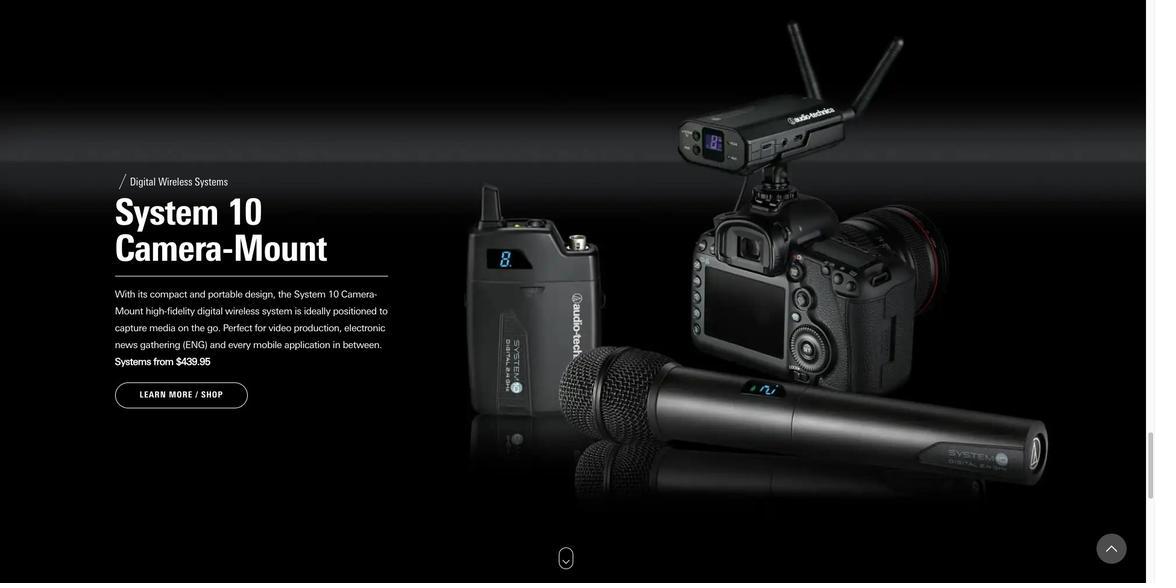 Task type: describe. For each thing, give the bounding box(es) containing it.
for
[[255, 323, 266, 334]]

1 vertical spatial the
[[191, 323, 205, 334]]

learn more / shop link
[[115, 383, 248, 409]]

go.
[[207, 323, 221, 334]]

learn more / shop button
[[115, 383, 248, 409]]

(eng)
[[183, 340, 207, 351]]

camera-
[[341, 289, 377, 301]]

on
[[178, 323, 189, 334]]

fidelity
[[167, 306, 195, 317]]

perfect
[[223, 323, 252, 334]]

0 vertical spatial and
[[190, 289, 205, 301]]

1 horizontal spatial the
[[278, 289, 291, 301]]

high-
[[146, 306, 167, 317]]

every
[[228, 340, 251, 351]]

wireless
[[225, 306, 259, 317]]

mount
[[115, 306, 143, 317]]

/
[[196, 390, 199, 401]]

news
[[115, 340, 138, 351]]

between.
[[343, 340, 382, 351]]

compact
[[150, 289, 187, 301]]

with its compact and portable design, the system 10 camera- mount high-fidelity digital wireless system is ideally positioned to capture media on the go. perfect for video production, electronic news gathering (eng) and every mobile application in between. systems from $439.95
[[115, 289, 388, 368]]



Task type: locate. For each thing, give the bounding box(es) containing it.
gathering
[[140, 340, 180, 351]]

capture
[[115, 323, 147, 334]]

10
[[328, 289, 339, 301]]

$439.95
[[176, 357, 210, 368]]

0 horizontal spatial and
[[190, 289, 205, 301]]

shop
[[201, 390, 223, 401]]

portable
[[208, 289, 243, 301]]

arrow up image
[[1106, 544, 1117, 555]]

system
[[294, 289, 326, 301]]

digital
[[197, 306, 223, 317]]

ideally
[[304, 306, 330, 317]]

with
[[115, 289, 135, 301]]

the
[[278, 289, 291, 301], [191, 323, 205, 334]]

systems
[[115, 357, 151, 368]]

application
[[284, 340, 330, 351]]

the up system
[[278, 289, 291, 301]]

in
[[333, 340, 340, 351]]

positioned
[[333, 306, 377, 317]]

media
[[149, 323, 175, 334]]

0 vertical spatial the
[[278, 289, 291, 301]]

and up 'digital'
[[190, 289, 205, 301]]

1 vertical spatial and
[[210, 340, 226, 351]]

learn
[[140, 390, 166, 401]]

to
[[379, 306, 388, 317]]

0 horizontal spatial the
[[191, 323, 205, 334]]

1 horizontal spatial and
[[210, 340, 226, 351]]

learn more / shop
[[140, 390, 223, 401]]

mobile
[[253, 340, 282, 351]]

is
[[295, 306, 301, 317]]

and down go.
[[210, 340, 226, 351]]

its
[[138, 289, 147, 301]]

the right on
[[191, 323, 205, 334]]

electronic
[[344, 323, 385, 334]]

more
[[169, 390, 193, 401]]

system
[[262, 306, 292, 317]]

production,
[[294, 323, 342, 334]]

from
[[154, 357, 174, 368]]

video
[[269, 323, 291, 334]]

design,
[[245, 289, 276, 301]]

and
[[190, 289, 205, 301], [210, 340, 226, 351]]



Task type: vqa. For each thing, say whether or not it's contained in the screenshot.
news
yes



